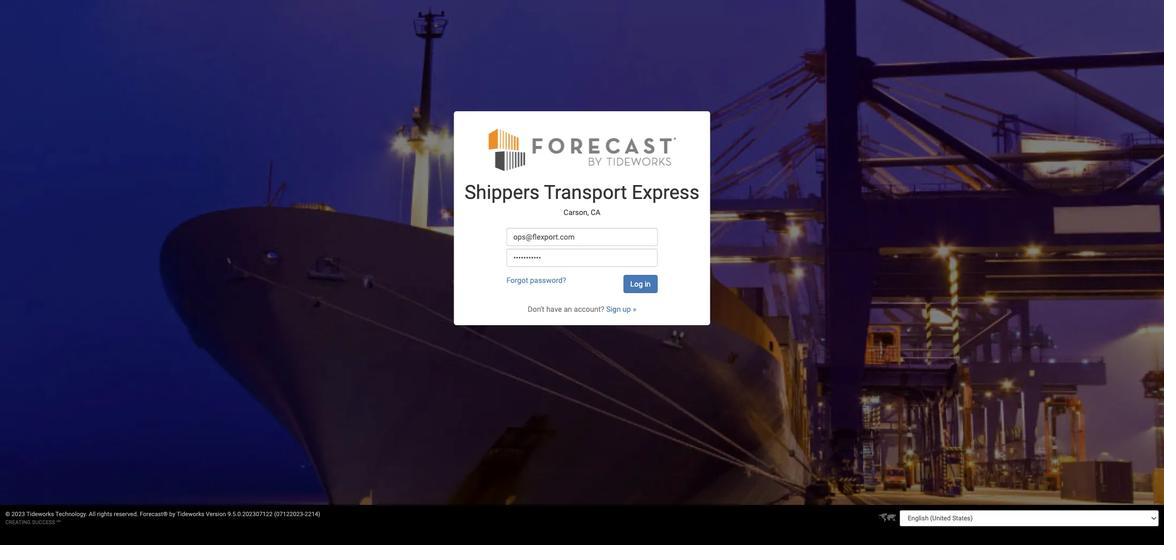 Task type: locate. For each thing, give the bounding box(es) containing it.
Email or username text field
[[507, 228, 658, 246]]

success
[[32, 520, 55, 525]]

sign
[[606, 305, 621, 313]]

log in button
[[624, 275, 658, 293]]

reserved.
[[114, 511, 138, 518]]

technology.
[[55, 511, 87, 518]]

creating
[[5, 520, 31, 525]]

0 horizontal spatial tideworks
[[26, 511, 54, 518]]

up
[[623, 305, 631, 313]]

© 2023 tideworks technology. all rights reserved. forecast® by tideworks version 9.5.0.202307122 (07122023-2214) creating success ℠
[[5, 511, 320, 525]]

tideworks
[[26, 511, 54, 518], [177, 511, 204, 518]]

express
[[632, 181, 700, 204]]

tideworks right by
[[177, 511, 204, 518]]

℠
[[56, 520, 61, 525]]

Password password field
[[507, 249, 658, 267]]

(07122023-
[[274, 511, 305, 518]]

version
[[206, 511, 226, 518]]

shippers
[[465, 181, 540, 204]]

9.5.0.202307122
[[228, 511, 273, 518]]

have
[[546, 305, 562, 313]]

»
[[633, 305, 636, 313]]

rights
[[97, 511, 112, 518]]

shippers transport express carson, ca
[[465, 181, 700, 217]]

1 horizontal spatial tideworks
[[177, 511, 204, 518]]

tideworks up success
[[26, 511, 54, 518]]



Task type: describe. For each thing, give the bounding box(es) containing it.
2023
[[12, 511, 25, 518]]

carson,
[[564, 208, 589, 217]]

don't
[[528, 305, 545, 313]]

©
[[5, 511, 10, 518]]

ca
[[591, 208, 601, 217]]

account?
[[574, 305, 604, 313]]

sign up » link
[[606, 305, 636, 313]]

2214)
[[305, 511, 320, 518]]

log
[[630, 280, 643, 288]]

transport
[[544, 181, 627, 204]]

forecast®
[[140, 511, 168, 518]]

all
[[89, 511, 96, 518]]

forgot password? link
[[507, 276, 566, 284]]

1 tideworks from the left
[[26, 511, 54, 518]]

forgot password? log in
[[507, 276, 651, 288]]

don't have an account? sign up »
[[528, 305, 636, 313]]

password?
[[530, 276, 566, 284]]

in
[[645, 280, 651, 288]]

2 tideworks from the left
[[177, 511, 204, 518]]

an
[[564, 305, 572, 313]]

forgot
[[507, 276, 528, 284]]

forecast® by tideworks image
[[489, 127, 676, 172]]

by
[[169, 511, 175, 518]]



